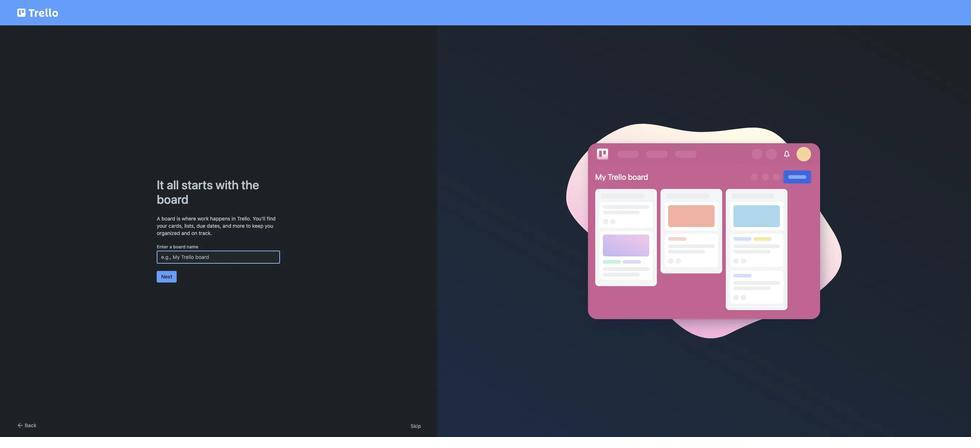 Task type: locate. For each thing, give the bounding box(es) containing it.
skip
[[411, 423, 421, 429]]

and down lists, at the bottom left of page
[[181, 230, 190, 236]]

trello.
[[237, 215, 251, 222]]

your
[[157, 223, 167, 229]]

1 horizontal spatial and
[[223, 223, 231, 229]]

name
[[187, 244, 198, 249]]

board inside the a board is where work happens in trello. you'll find your cards, lists, due dates, and more to keep you organized and on track.
[[162, 215, 175, 222]]

to
[[246, 223, 251, 229]]

find
[[267, 215, 276, 222]]

0 horizontal spatial and
[[181, 230, 190, 236]]

board
[[628, 172, 648, 182], [157, 192, 189, 206], [162, 215, 175, 222], [173, 244, 186, 249]]

and
[[223, 223, 231, 229], [181, 230, 190, 236]]

Enter a board name text field
[[157, 251, 280, 264]]

trello
[[608, 172, 626, 182]]

1 vertical spatial and
[[181, 230, 190, 236]]

with
[[216, 177, 239, 192]]

my trello board
[[595, 172, 648, 182]]

you
[[265, 223, 273, 229]]

my
[[595, 172, 606, 182]]

back
[[25, 422, 36, 429]]

board up is
[[157, 192, 189, 206]]

board up the your
[[162, 215, 175, 222]]

and down happens
[[223, 223, 231, 229]]

the
[[241, 177, 259, 192]]

due
[[197, 223, 205, 229]]

a
[[169, 244, 172, 249]]

organized
[[157, 230, 180, 236]]

a
[[157, 215, 160, 222]]

skip button
[[411, 423, 421, 430]]

work
[[197, 215, 209, 222]]

board inside "it all starts with the board"
[[157, 192, 189, 206]]

track.
[[199, 230, 212, 236]]

it all starts with the board
[[157, 177, 259, 206]]



Task type: vqa. For each thing, say whether or not it's contained in the screenshot.
right love
no



Task type: describe. For each thing, give the bounding box(es) containing it.
board right a
[[173, 244, 186, 249]]

all
[[167, 177, 179, 192]]

trello image
[[16, 4, 60, 21]]

enter a board name
[[157, 244, 198, 249]]

on
[[192, 230, 197, 236]]

keep
[[252, 223, 263, 229]]

in
[[232, 215, 236, 222]]

lists,
[[184, 223, 195, 229]]

is
[[177, 215, 180, 222]]

trello image
[[595, 147, 610, 162]]

dates,
[[207, 223, 221, 229]]

back button
[[16, 421, 36, 430]]

a board is where work happens in trello. you'll find your cards, lists, due dates, and more to keep you organized and on track.
[[157, 215, 276, 236]]

happens
[[210, 215, 230, 222]]

next button
[[157, 271, 177, 282]]

it
[[157, 177, 164, 192]]

next
[[161, 273, 172, 280]]

starts
[[182, 177, 213, 192]]

0 vertical spatial and
[[223, 223, 231, 229]]

more
[[233, 223, 245, 229]]

cards,
[[169, 223, 183, 229]]

where
[[182, 215, 196, 222]]

you'll
[[253, 215, 265, 222]]

enter
[[157, 244, 168, 249]]

board right trello
[[628, 172, 648, 182]]



